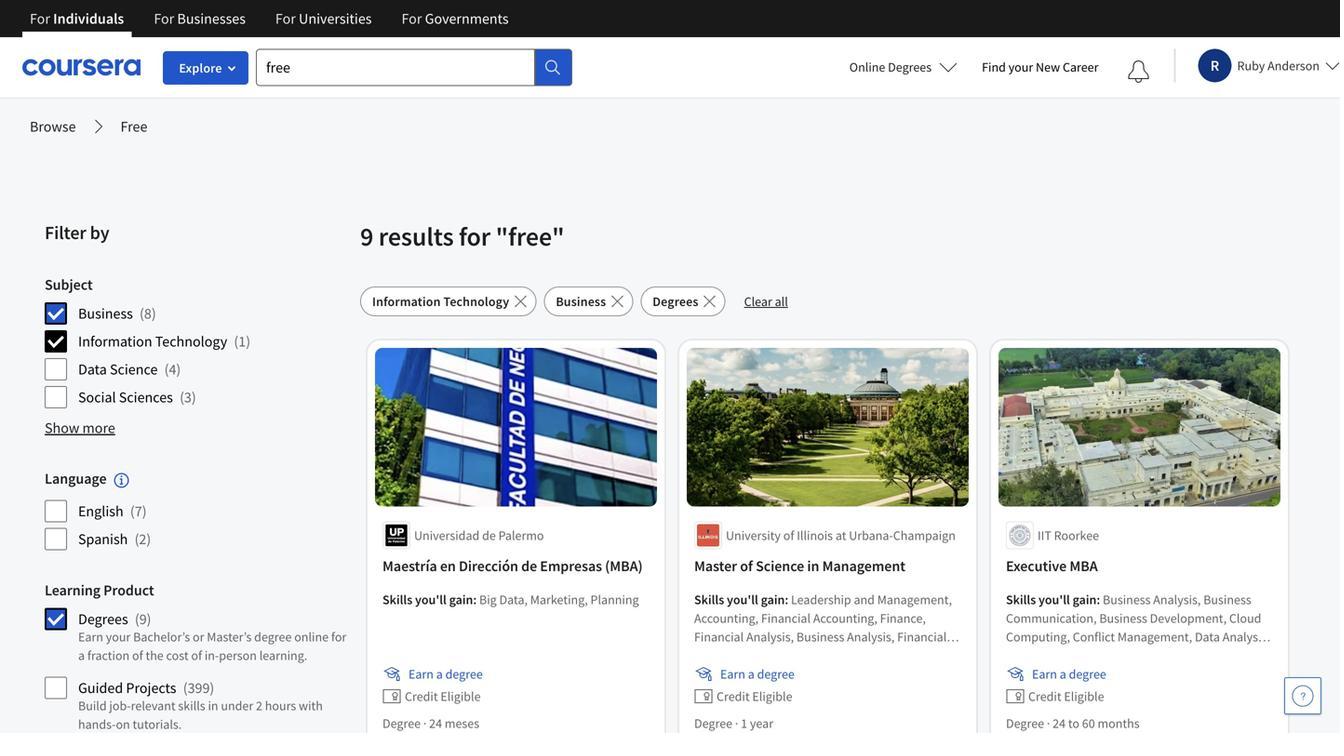 Task type: locate. For each thing, give the bounding box(es) containing it.
2 for from the left
[[154, 9, 174, 28]]

2 vertical spatial degrees
[[78, 610, 128, 629]]

3 · from the left
[[1047, 715, 1050, 732]]

1 earn a degree from the left
[[409, 666, 483, 683]]

eligible for science
[[753, 688, 793, 705]]

earn up degree · 24 to 60 months
[[1032, 666, 1058, 683]]

0 horizontal spatial skills you'll gain :
[[694, 592, 791, 608]]

tutorials.
[[133, 716, 182, 733]]

0 horizontal spatial business
[[78, 304, 133, 323]]

1 vertical spatial de
[[521, 557, 537, 576]]

1 horizontal spatial 24
[[1053, 715, 1066, 732]]

hours
[[265, 698, 296, 714]]

0 horizontal spatial 24
[[429, 715, 442, 732]]

1 horizontal spatial your
[[1009, 59, 1034, 75]]

science up social sciences ( 3 )
[[110, 360, 158, 379]]

0 horizontal spatial your
[[106, 629, 131, 645]]

0 vertical spatial technology
[[444, 293, 510, 310]]

2 horizontal spatial earn a degree
[[1032, 666, 1107, 683]]

1 degree from the left
[[383, 715, 421, 732]]

2 horizontal spatial gain
[[1073, 592, 1097, 608]]

2 horizontal spatial you'll
[[1039, 592, 1070, 608]]

business down "free"
[[556, 293, 606, 310]]

social sciences ( 3 )
[[78, 388, 196, 407]]

1 horizontal spatial eligible
[[753, 688, 793, 705]]

a up year
[[748, 666, 755, 683]]

credit eligible up degree · 24 to 60 months
[[1029, 688, 1105, 705]]

for governments
[[402, 9, 509, 28]]

2 skills you'll gain : from the left
[[1006, 592, 1103, 608]]

banner navigation
[[15, 0, 524, 37]]

you'll down en
[[415, 592, 447, 608]]

of right master at the bottom right
[[740, 557, 753, 576]]

a left fraction
[[78, 647, 85, 664]]

0 horizontal spatial credit
[[405, 688, 438, 705]]

2 : from the left
[[785, 592, 789, 608]]

1 horizontal spatial :
[[785, 592, 789, 608]]

a up degree · 24 to 60 months
[[1060, 666, 1067, 683]]

degree · 24 to 60 months
[[1006, 715, 1140, 732]]

skills you'll gain : down the "executive mba"
[[1006, 592, 1103, 608]]

24 left to
[[1053, 715, 1066, 732]]

2 gain from the left
[[761, 592, 785, 608]]

for universities
[[275, 9, 372, 28]]

technology inside subject group
[[155, 332, 227, 351]]

1 vertical spatial 9
[[139, 610, 147, 629]]

eligible up 60
[[1064, 688, 1105, 705]]

1 horizontal spatial business
[[556, 293, 606, 310]]

: down mba
[[1097, 592, 1101, 608]]

0 horizontal spatial you'll
[[415, 592, 447, 608]]

on
[[116, 716, 130, 733]]

: for dirección
[[473, 592, 477, 608]]

0 horizontal spatial technology
[[155, 332, 227, 351]]

eligible
[[441, 688, 481, 705], [753, 688, 793, 705], [1064, 688, 1105, 705]]

information
[[372, 293, 441, 310], [78, 332, 152, 351]]

1 credit from the left
[[405, 688, 438, 705]]

information inside the information technology button
[[372, 293, 441, 310]]

gain for dirección
[[449, 592, 473, 608]]

clear all
[[744, 293, 788, 310]]

1 horizontal spatial degrees
[[653, 293, 699, 310]]

business ( 8 )
[[78, 304, 156, 323]]

)
[[152, 304, 156, 323], [246, 332, 250, 351], [176, 360, 181, 379], [192, 388, 196, 407], [142, 502, 147, 521], [147, 530, 151, 549], [147, 610, 151, 629], [210, 679, 214, 698]]

degrees for degrees ( 9 )
[[78, 610, 128, 629]]

learning
[[45, 581, 101, 600]]

eligible up year
[[753, 688, 793, 705]]

business
[[556, 293, 606, 310], [78, 304, 133, 323]]

9 left results
[[360, 220, 374, 253]]

0 vertical spatial de
[[482, 527, 496, 544]]

0 horizontal spatial :
[[473, 592, 477, 608]]

career
[[1063, 59, 1099, 75]]

universidad
[[414, 527, 480, 544]]

1 vertical spatial science
[[756, 557, 805, 576]]

1 vertical spatial for
[[331, 629, 347, 645]]

1 vertical spatial in
[[208, 698, 218, 714]]

2 degree from the left
[[694, 715, 733, 732]]

palermo
[[499, 527, 544, 544]]

skills for maestría
[[383, 592, 413, 608]]

3 eligible from the left
[[1064, 688, 1105, 705]]

1 horizontal spatial information
[[372, 293, 441, 310]]

business inside subject group
[[78, 304, 133, 323]]

information for information technology
[[372, 293, 441, 310]]

show more
[[45, 419, 115, 438]]

for
[[30, 9, 50, 28], [154, 9, 174, 28], [275, 9, 296, 28], [402, 9, 422, 28]]

earn a degree up year
[[721, 666, 795, 683]]

earn inside earn your bachelor's or master's degree online for a fraction of the cost of in-person learning.
[[78, 629, 103, 645]]

credit eligible
[[405, 688, 481, 705], [717, 688, 793, 705], [1029, 688, 1105, 705]]

2 skills from the left
[[694, 592, 725, 608]]

1 horizontal spatial credit
[[717, 688, 750, 705]]

credit eligible up degree · 24 meses
[[405, 688, 481, 705]]

coursera image
[[22, 52, 141, 82]]

learning product group
[[45, 581, 349, 734]]

2 down 7
[[139, 530, 147, 549]]

empresas
[[540, 557, 602, 576]]

executive mba
[[1006, 557, 1098, 576]]

spanish ( 2 )
[[78, 530, 151, 549]]

credit for dirección
[[405, 688, 438, 705]]

science down university
[[756, 557, 805, 576]]

skills you'll gain : down master at the bottom right
[[694, 592, 791, 608]]

online degrees
[[850, 59, 932, 75]]

1 · from the left
[[423, 715, 427, 732]]

maestría en dirección de empresas (mba)
[[383, 557, 643, 576]]

skills
[[178, 698, 205, 714]]

2 horizontal spatial eligible
[[1064, 688, 1105, 705]]

0 vertical spatial 2
[[139, 530, 147, 549]]

0 horizontal spatial gain
[[449, 592, 473, 608]]

0 horizontal spatial skills
[[383, 592, 413, 608]]

2 you'll from the left
[[727, 592, 759, 608]]

degree left to
[[1006, 715, 1045, 732]]

1 horizontal spatial degree
[[694, 715, 733, 732]]

2 horizontal spatial degree
[[1006, 715, 1045, 732]]

degrees right "online"
[[888, 59, 932, 75]]

de
[[482, 527, 496, 544], [521, 557, 537, 576]]

2 earn a degree from the left
[[721, 666, 795, 683]]

eligible for dirección
[[441, 688, 481, 705]]

maestría
[[383, 557, 437, 576]]

degree inside earn your bachelor's or master's degree online for a fraction of the cost of in-person learning.
[[254, 629, 292, 645]]

champaign
[[894, 527, 956, 544]]

· for science
[[735, 715, 739, 732]]

4 for from the left
[[402, 9, 422, 28]]

(mba)
[[605, 557, 643, 576]]

credit eligible up year
[[717, 688, 793, 705]]

· left to
[[1047, 715, 1050, 732]]

24 for executive
[[1053, 715, 1066, 732]]

business left 8
[[78, 304, 133, 323]]

for left "free"
[[459, 220, 491, 253]]

degree · 24 meses
[[383, 715, 480, 732]]

0 horizontal spatial ·
[[423, 715, 427, 732]]

credit eligible for science
[[717, 688, 793, 705]]

(
[[140, 304, 144, 323], [234, 332, 239, 351], [164, 360, 169, 379], [180, 388, 184, 407], [130, 502, 135, 521], [135, 530, 139, 549], [135, 610, 139, 629], [183, 679, 188, 698]]

in-
[[205, 647, 219, 664]]

1 gain from the left
[[449, 592, 473, 608]]

a up degree · 24 meses
[[436, 666, 443, 683]]

1 inside subject group
[[239, 332, 246, 351]]

1 horizontal spatial credit eligible
[[717, 688, 793, 705]]

degree left meses
[[383, 715, 421, 732]]

2 eligible from the left
[[753, 688, 793, 705]]

english ( 7 )
[[78, 502, 147, 521]]

build job-relevant skills in under 2 hours with hands-on tutorials.
[[78, 698, 323, 733]]

2 horizontal spatial ·
[[1047, 715, 1050, 732]]

1 horizontal spatial science
[[756, 557, 805, 576]]

0 horizontal spatial credit eligible
[[405, 688, 481, 705]]

degrees down learning product at the bottom of page
[[78, 610, 128, 629]]

show more button
[[45, 417, 115, 439]]

roorkee
[[1054, 527, 1100, 544]]

1 24 from the left
[[429, 715, 442, 732]]

earn up degree · 24 meses
[[409, 666, 434, 683]]

technology inside button
[[444, 293, 510, 310]]

earn up the degree · 1 year
[[721, 666, 746, 683]]

2 horizontal spatial credit
[[1029, 688, 1062, 705]]

business inside button
[[556, 293, 606, 310]]

1 skills from the left
[[383, 592, 413, 608]]

9 inside learning product group
[[139, 610, 147, 629]]

skills you'll gain :
[[694, 592, 791, 608], [1006, 592, 1103, 608]]

online degrees button
[[835, 47, 973, 88]]

1 horizontal spatial you'll
[[727, 592, 759, 608]]

earn a degree up degree · 24 meses
[[409, 666, 483, 683]]

year
[[750, 715, 774, 732]]

1 horizontal spatial technology
[[444, 293, 510, 310]]

:
[[473, 592, 477, 608], [785, 592, 789, 608], [1097, 592, 1101, 608]]

1 skills you'll gain : from the left
[[694, 592, 791, 608]]

skills you'll gain : for master
[[694, 592, 791, 608]]

2 credit from the left
[[717, 688, 750, 705]]

for for individuals
[[30, 9, 50, 28]]

gain down master of science in management
[[761, 592, 785, 608]]

1 credit eligible from the left
[[405, 688, 481, 705]]

for left universities
[[275, 9, 296, 28]]

1 vertical spatial information
[[78, 332, 152, 351]]

0 vertical spatial information
[[372, 293, 441, 310]]

2 left hours
[[256, 698, 262, 714]]

1 horizontal spatial 2
[[256, 698, 262, 714]]

technology up 4
[[155, 332, 227, 351]]

7
[[135, 502, 142, 521]]

earn for executive
[[1032, 666, 1058, 683]]

1 horizontal spatial gain
[[761, 592, 785, 608]]

credit eligible for dirección
[[405, 688, 481, 705]]

information for information technology ( 1 )
[[78, 332, 152, 351]]

2 inside the language group
[[139, 530, 147, 549]]

4
[[169, 360, 176, 379]]

2 24 from the left
[[1053, 715, 1066, 732]]

information about this filter group image
[[114, 473, 129, 488]]

degrees inside button
[[653, 293, 699, 310]]

1 you'll from the left
[[415, 592, 447, 608]]

2 · from the left
[[735, 715, 739, 732]]

degree
[[254, 629, 292, 645], [446, 666, 483, 683], [757, 666, 795, 683], [1069, 666, 1107, 683]]

de up the dirección
[[482, 527, 496, 544]]

learning product
[[45, 581, 154, 600]]

degree for dirección
[[383, 715, 421, 732]]

at
[[836, 527, 847, 544]]

0 horizontal spatial in
[[208, 698, 218, 714]]

university of illinois at urbana-champaign
[[726, 527, 956, 544]]

0 horizontal spatial for
[[331, 629, 347, 645]]

information down business ( 8 )
[[78, 332, 152, 351]]

1 horizontal spatial skills
[[694, 592, 725, 608]]

What do you want to learn? text field
[[256, 49, 535, 86]]

language group
[[45, 469, 349, 551]]

1 horizontal spatial ·
[[735, 715, 739, 732]]

social
[[78, 388, 116, 407]]

0 vertical spatial degrees
[[888, 59, 932, 75]]

3 you'll from the left
[[1039, 592, 1070, 608]]

1 : from the left
[[473, 592, 477, 608]]

1 vertical spatial 1
[[741, 715, 748, 732]]

degree for maestría en dirección de empresas (mba)
[[446, 666, 483, 683]]

1 horizontal spatial earn a degree
[[721, 666, 795, 683]]

1 vertical spatial degrees
[[653, 293, 699, 310]]

skills down maestría at the bottom of page
[[383, 592, 413, 608]]

de down palermo at the bottom of page
[[521, 557, 537, 576]]

·
[[423, 715, 427, 732], [735, 715, 739, 732], [1047, 715, 1050, 732]]

degrees inside learning product group
[[78, 610, 128, 629]]

2 horizontal spatial degrees
[[888, 59, 932, 75]]

1 vertical spatial your
[[106, 629, 131, 645]]

help center image
[[1292, 685, 1315, 708]]

for up what do you want to learn? text field
[[402, 9, 422, 28]]

your for find
[[1009, 59, 1034, 75]]

· left meses
[[423, 715, 427, 732]]

2 credit eligible from the left
[[717, 688, 793, 705]]

None search field
[[256, 49, 573, 86]]

skills for master
[[694, 592, 725, 608]]

technology
[[444, 293, 510, 310], [155, 332, 227, 351]]

: left big
[[473, 592, 477, 608]]

: down master of science in management
[[785, 592, 789, 608]]

1 vertical spatial 2
[[256, 698, 262, 714]]

2 horizontal spatial :
[[1097, 592, 1101, 608]]

0 vertical spatial science
[[110, 360, 158, 379]]

for left individuals
[[30, 9, 50, 28]]

gain left big
[[449, 592, 473, 608]]

9
[[360, 220, 374, 253], [139, 610, 147, 629]]

0 horizontal spatial eligible
[[441, 688, 481, 705]]

your right find
[[1009, 59, 1034, 75]]

degree up learning.
[[254, 629, 292, 645]]

credit up degree · 24 meses
[[405, 688, 438, 705]]

2
[[139, 530, 147, 549], [256, 698, 262, 714]]

degree for science
[[694, 715, 733, 732]]

credit up the degree · 1 year
[[717, 688, 750, 705]]

0 vertical spatial 9
[[360, 220, 374, 253]]

degrees left clear
[[653, 293, 699, 310]]

of left "in-"
[[191, 647, 202, 664]]

· left year
[[735, 715, 739, 732]]

en
[[440, 557, 456, 576]]

for left businesses at left top
[[154, 9, 174, 28]]

1 horizontal spatial skills you'll gain :
[[1006, 592, 1103, 608]]

0 horizontal spatial de
[[482, 527, 496, 544]]

science
[[110, 360, 158, 379], [756, 557, 805, 576]]

urbana-
[[849, 527, 894, 544]]

0 vertical spatial 1
[[239, 332, 246, 351]]

3 earn a degree from the left
[[1032, 666, 1107, 683]]

0 horizontal spatial 1
[[239, 332, 246, 351]]

skills down executive
[[1006, 592, 1036, 608]]

0 vertical spatial your
[[1009, 59, 1034, 75]]

your inside earn your bachelor's or master's degree online for a fraction of the cost of in-person learning.
[[106, 629, 131, 645]]

1 eligible from the left
[[441, 688, 481, 705]]

browse link
[[30, 115, 76, 138]]

a for master of science in management
[[748, 666, 755, 683]]

24 left meses
[[429, 715, 442, 732]]

sciences
[[119, 388, 173, 407]]

you'll down the "executive mba"
[[1039, 592, 1070, 608]]

0 horizontal spatial 9
[[139, 610, 147, 629]]

2 horizontal spatial credit eligible
[[1029, 688, 1105, 705]]

degree up year
[[757, 666, 795, 683]]

3 for from the left
[[275, 9, 296, 28]]

degree up 60
[[1069, 666, 1107, 683]]

0 horizontal spatial 2
[[139, 530, 147, 549]]

9 down product
[[139, 610, 147, 629]]

find your new career link
[[973, 56, 1108, 79]]

0 horizontal spatial information
[[78, 332, 152, 351]]

browse
[[30, 117, 76, 136]]

0 horizontal spatial science
[[110, 360, 158, 379]]

online
[[850, 59, 886, 75]]

earn a degree up degree · 24 to 60 months
[[1032, 666, 1107, 683]]

eligible up meses
[[441, 688, 481, 705]]

information down results
[[372, 293, 441, 310]]

0 vertical spatial in
[[807, 557, 820, 576]]

3 skills from the left
[[1006, 592, 1036, 608]]

earn
[[78, 629, 103, 645], [409, 666, 434, 683], [721, 666, 746, 683], [1032, 666, 1058, 683]]

in right skills
[[208, 698, 218, 714]]

gain down mba
[[1073, 592, 1097, 608]]

skills
[[383, 592, 413, 608], [694, 592, 725, 608], [1006, 592, 1036, 608]]

technology down 9 results for "free"
[[444, 293, 510, 310]]

a for executive mba
[[1060, 666, 1067, 683]]

1 for from the left
[[30, 9, 50, 28]]

degree left year
[[694, 715, 733, 732]]

degree up meses
[[446, 666, 483, 683]]

your up fraction
[[106, 629, 131, 645]]

information technology ( 1 )
[[78, 332, 250, 351]]

meses
[[445, 715, 480, 732]]

1 horizontal spatial de
[[521, 557, 537, 576]]

0 vertical spatial for
[[459, 220, 491, 253]]

1 vertical spatial technology
[[155, 332, 227, 351]]

0 horizontal spatial earn a degree
[[409, 666, 483, 683]]

new
[[1036, 59, 1061, 75]]

0 horizontal spatial degrees
[[78, 610, 128, 629]]

with
[[299, 698, 323, 714]]

earn up fraction
[[78, 629, 103, 645]]

in down illinois
[[807, 557, 820, 576]]

2 horizontal spatial skills
[[1006, 592, 1036, 608]]

credit up degree · 24 to 60 months
[[1029, 688, 1062, 705]]

skills down master at the bottom right
[[694, 592, 725, 608]]

subject group
[[45, 276, 349, 410]]

to
[[1069, 715, 1080, 732]]

you'll down master at the bottom right
[[727, 592, 759, 608]]

0 horizontal spatial degree
[[383, 715, 421, 732]]

of left the in the bottom left of the page
[[132, 647, 143, 664]]

earn a degree for science
[[721, 666, 795, 683]]

information inside subject group
[[78, 332, 152, 351]]

for right online
[[331, 629, 347, 645]]

degree
[[383, 715, 421, 732], [694, 715, 733, 732], [1006, 715, 1045, 732]]



Task type: describe. For each thing, give the bounding box(es) containing it.
for for governments
[[402, 9, 422, 28]]

product
[[103, 581, 154, 600]]

ruby
[[1238, 57, 1265, 74]]

relevant
[[131, 698, 176, 714]]

degrees for degrees
[[653, 293, 699, 310]]

you'll for master
[[727, 592, 759, 608]]

master of science in management
[[694, 557, 906, 576]]

degree for master of science in management
[[757, 666, 795, 683]]

clear
[[744, 293, 773, 310]]

maestría en dirección de empresas (mba) link
[[383, 557, 650, 576]]

or
[[193, 629, 204, 645]]

3 credit eligible from the left
[[1029, 688, 1105, 705]]

businesses
[[177, 9, 246, 28]]

technology for information technology
[[444, 293, 510, 310]]

explore
[[179, 60, 222, 76]]

"free"
[[496, 220, 565, 253]]

3 : from the left
[[1097, 592, 1101, 608]]

degree · 1 year
[[694, 715, 774, 732]]

learning.
[[259, 647, 307, 664]]

anderson
[[1268, 57, 1320, 74]]

clear all button
[[733, 287, 800, 317]]

information technology button
[[360, 287, 537, 317]]

job-
[[109, 698, 131, 714]]

degree for executive mba
[[1069, 666, 1107, 683]]

cost
[[166, 647, 189, 664]]

gain for science
[[761, 592, 785, 608]]

executive mba link
[[1006, 557, 1274, 576]]

months
[[1098, 715, 1140, 732]]

free
[[121, 117, 147, 136]]

for for businesses
[[154, 9, 174, 28]]

under
[[221, 698, 253, 714]]

skills for executive
[[1006, 592, 1036, 608]]

universidad de palermo
[[414, 527, 544, 544]]

for businesses
[[154, 9, 246, 28]]

show
[[45, 419, 79, 438]]

more
[[82, 419, 115, 438]]

data,
[[499, 592, 528, 608]]

by
[[90, 221, 109, 244]]

master
[[694, 557, 737, 576]]

1 horizontal spatial 1
[[741, 715, 748, 732]]

skills you'll gain : for executive
[[1006, 592, 1103, 608]]

degrees ( 9 )
[[78, 610, 151, 629]]

dirección
[[459, 557, 519, 576]]

guided
[[78, 679, 123, 698]]

24 for maestría
[[429, 715, 442, 732]]

universities
[[299, 9, 372, 28]]

subject
[[45, 276, 93, 294]]

build
[[78, 698, 107, 714]]

the
[[146, 647, 164, 664]]

you'll for executive
[[1039, 592, 1070, 608]]

1 horizontal spatial 9
[[360, 220, 374, 253]]

3 credit from the left
[[1029, 688, 1062, 705]]

: for science
[[785, 592, 789, 608]]

english
[[78, 502, 124, 521]]

management
[[823, 557, 906, 576]]

master's
[[207, 629, 252, 645]]

spanish
[[78, 530, 128, 549]]

data
[[78, 360, 107, 379]]

1 horizontal spatial in
[[807, 557, 820, 576]]

your for earn
[[106, 629, 131, 645]]

399
[[188, 679, 210, 698]]

science inside subject group
[[110, 360, 158, 379]]

earn for maestría
[[409, 666, 434, 683]]

guided projects ( 399 )
[[78, 679, 214, 698]]

bachelor's
[[133, 629, 190, 645]]

for individuals
[[30, 9, 124, 28]]

results
[[379, 220, 454, 253]]

skills you'll gain : big data, marketing, planning
[[383, 592, 639, 608]]

credit for science
[[717, 688, 750, 705]]

business for business
[[556, 293, 606, 310]]

data science ( 4 )
[[78, 360, 181, 379]]

· for dirección
[[423, 715, 427, 732]]

3 gain from the left
[[1073, 592, 1097, 608]]

fraction
[[87, 647, 130, 664]]

master of science in management link
[[694, 557, 962, 576]]

iit roorkee
[[1038, 527, 1100, 544]]

you'll for maestría
[[415, 592, 447, 608]]

iit
[[1038, 527, 1052, 544]]

for for universities
[[275, 9, 296, 28]]

8
[[144, 304, 152, 323]]

planning
[[591, 592, 639, 608]]

illinois
[[797, 527, 833, 544]]

2 inside build job-relevant skills in under 2 hours with hands-on tutorials.
[[256, 698, 262, 714]]

1 horizontal spatial for
[[459, 220, 491, 253]]

technology for information technology ( 1 )
[[155, 332, 227, 351]]

3 degree from the left
[[1006, 715, 1045, 732]]

show notifications image
[[1128, 61, 1150, 83]]

projects
[[126, 679, 176, 698]]

filter by
[[45, 221, 109, 244]]

university
[[726, 527, 781, 544]]

ruby anderson
[[1238, 57, 1320, 74]]

of left illinois
[[784, 527, 795, 544]]

earn for master
[[721, 666, 746, 683]]

all
[[775, 293, 788, 310]]

degrees inside dropdown button
[[888, 59, 932, 75]]

in inside build job-relevant skills in under 2 hours with hands-on tutorials.
[[208, 698, 218, 714]]

degrees button
[[641, 287, 726, 317]]

marketing,
[[530, 592, 588, 608]]

filter
[[45, 221, 86, 244]]

explore button
[[163, 51, 249, 85]]

a inside earn your bachelor's or master's degree online for a fraction of the cost of in-person learning.
[[78, 647, 85, 664]]

a for maestría en dirección de empresas (mba)
[[436, 666, 443, 683]]

for inside earn your bachelor's or master's degree online for a fraction of the cost of in-person learning.
[[331, 629, 347, 645]]

earn a degree for dirección
[[409, 666, 483, 683]]

big
[[479, 592, 497, 608]]

governments
[[425, 9, 509, 28]]

executive
[[1006, 557, 1067, 576]]

business for business ( 8 )
[[78, 304, 133, 323]]



Task type: vqa. For each thing, say whether or not it's contained in the screenshot.
the topmost Your
yes



